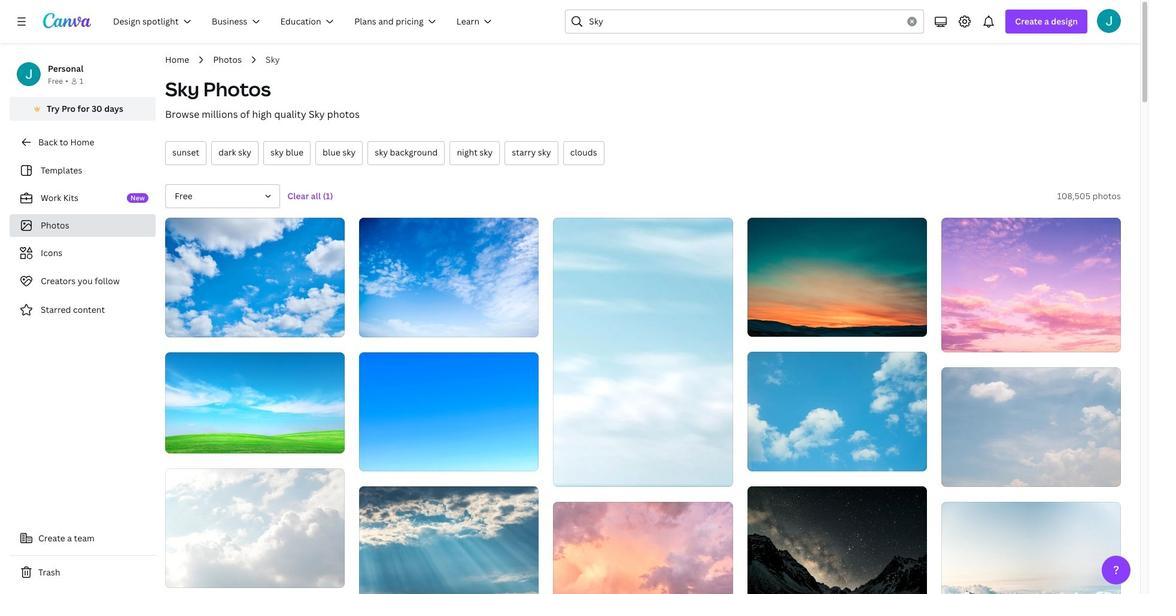 Task type: locate. For each thing, give the bounding box(es) containing it.
top level navigation element
[[105, 10, 505, 34]]

1 horizontal spatial white clouds and blue sky image
[[942, 218, 1122, 353]]

white clouds and blue sky image
[[942, 218, 1122, 353], [748, 352, 928, 472]]

None search field
[[566, 10, 925, 34]]

0 horizontal spatial white clouds and blue sky image
[[748, 352, 928, 472]]

mountain under starry sky image
[[748, 487, 928, 595]]

white clouds on blue sky image
[[165, 469, 345, 589]]

clear blue sky and a meadow image
[[165, 353, 345, 454]]

sunset over snow covered mountains image
[[748, 218, 928, 337]]

john smith image
[[1098, 9, 1122, 33]]



Task type: describe. For each thing, give the bounding box(es) containing it.
clouds and blue sky image
[[165, 218, 345, 338]]

Search search field
[[590, 10, 901, 33]]

blue sky with clouds image
[[942, 368, 1122, 487]]

photo of blue sky image
[[359, 218, 539, 338]]

cloudy sky image
[[942, 502, 1122, 595]]

blue sky image
[[359, 353, 539, 472]]

cloudy blue sky image
[[554, 218, 733, 487]]

clouds image
[[359, 487, 539, 595]]



Task type: vqa. For each thing, say whether or not it's contained in the screenshot.
05 button
no



